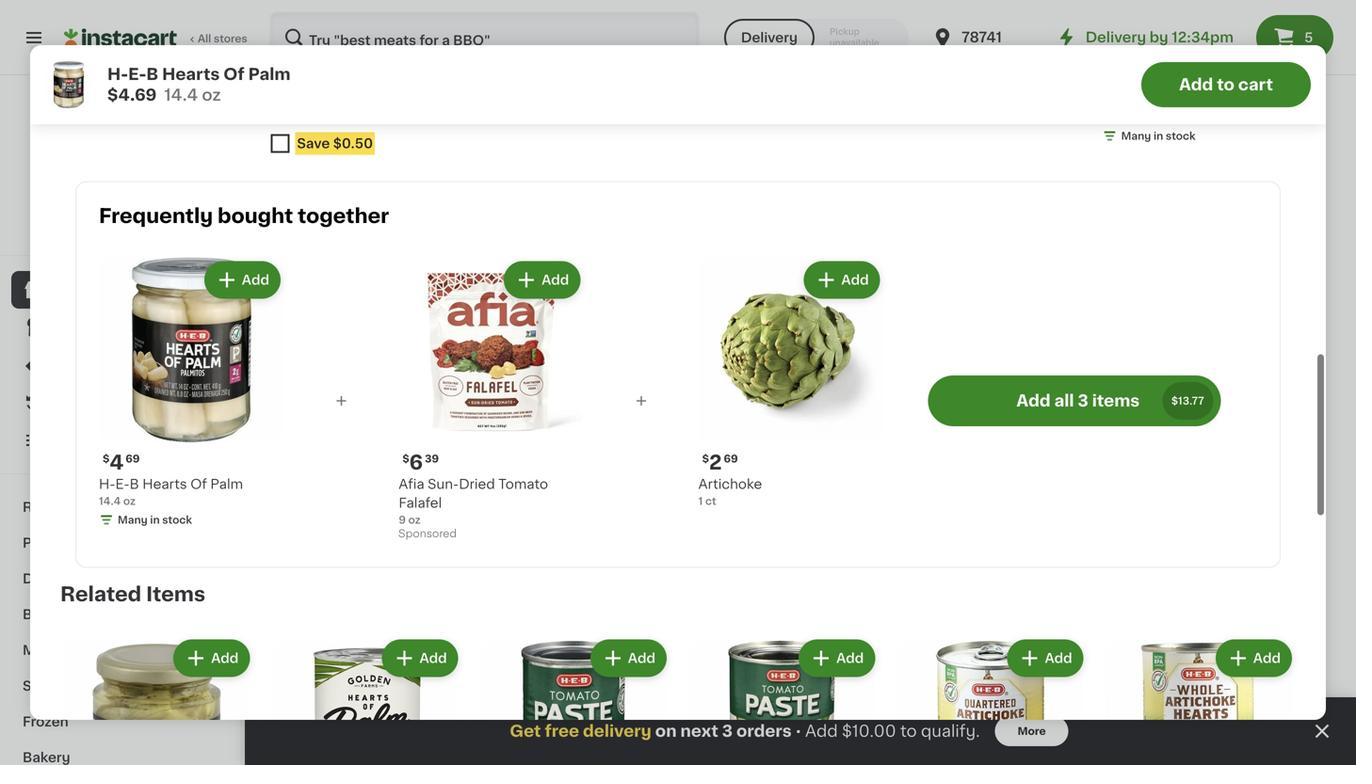 Task type: vqa. For each thing, say whether or not it's contained in the screenshot.
'E-' in the H-E-B Hearts Of Palm
yes



Task type: describe. For each thing, give the bounding box(es) containing it.
$13.77
[[1172, 396, 1204, 406]]

beans,
[[495, 516, 540, 529]]

h-e-b select ingredients tomato sauce
[[458, 151, 586, 202]]

higher than in-store prices link
[[43, 207, 197, 222]]

oz inside h-e-b hearts of palm 14.4 oz
[[123, 496, 136, 507]]

39
[[425, 454, 439, 464]]

dairy inside '5 follow your heart gluten free, vegan, feta cheese crumbles dairy free cheese'
[[336, 94, 372, 107]]

e-
[[474, 151, 488, 164]]

hearts for h-e-b hearts of palm
[[351, 460, 395, 473]]

bakery
[[23, 752, 70, 765]]

e- for h-e-b hearts of palm 14.4 oz
[[115, 478, 130, 491]]

heart
[[347, 56, 385, 69]]

2
[[709, 453, 722, 473]]

delivery by 12:34pm
[[1086, 31, 1234, 44]]

in for h-
[[150, 515, 160, 525]]

item carousel region
[[283, 608, 1319, 766]]

5 follow your heart gluten free, vegan, feta cheese crumbles dairy free cheese
[[269, 31, 459, 107]]

store
[[122, 210, 150, 220]]

product group containing 0
[[458, 0, 593, 242]]

save
[[1166, 58, 1191, 69]]

pasture
[[1178, 75, 1229, 88]]

delivery
[[583, 724, 652, 740]]

$ 0 59
[[461, 126, 498, 146]]

14.4 inside h-e-b hearts of palm $4.69 14.4 oz
[[164, 87, 198, 103]]

add to cart
[[1179, 77, 1273, 93]]

central market garbanzo low sodium beans 15.5 oz
[[307, 151, 405, 217]]

low
[[374, 170, 402, 183]]

more button
[[995, 717, 1069, 747]]

9
[[399, 515, 406, 525]]

0 horizontal spatial eggs
[[77, 573, 111, 586]]

$0.50
[[333, 137, 373, 150]]

candy
[[89, 680, 134, 693]]

satisfaction
[[79, 228, 142, 239]]

2,
[[1154, 58, 1164, 69]]

vital
[[1103, 75, 1131, 88]]

e- for h-e-b hearts of palm $4.69 14.4 oz
[[128, 66, 146, 82]]

shop link
[[11, 271, 229, 309]]

free
[[375, 94, 404, 107]]

add inside button
[[1179, 77, 1213, 93]]

frequently bought together
[[99, 206, 389, 226]]

$ 6 39
[[402, 453, 439, 473]]

$ 1 89
[[311, 126, 343, 146]]

vegan,
[[305, 75, 350, 88]]

$ 2 69
[[702, 453, 738, 473]]

gluten
[[388, 56, 432, 69]]

100% satisfaction guarantee
[[48, 228, 200, 239]]

5 for 5
[[1305, 31, 1313, 44]]

stock for central
[[370, 226, 400, 236]]

hearts for h-e-b hearts of palm 14.4 oz
[[142, 478, 187, 491]]

$ for 0
[[461, 127, 468, 137]]

prices
[[153, 210, 186, 220]]

to inside button
[[1217, 77, 1235, 93]]

b for h-e-b hearts of palm 14.4 oz
[[130, 478, 139, 491]]

lists
[[53, 434, 85, 447]]

fl
[[74, 93, 81, 103]]

h- for h-e-b select ingredients tomato sauce
[[458, 151, 474, 164]]

central
[[307, 151, 355, 164]]

raised
[[1232, 75, 1278, 88]]

service type group
[[724, 19, 909, 57]]

cart
[[1238, 77, 1273, 93]]

delivery for delivery
[[741, 31, 798, 44]]

delivery by 12:34pm link
[[1056, 26, 1234, 49]]

your
[[315, 56, 344, 69]]

next
[[680, 724, 718, 740]]

h-e-b hearts of palm
[[307, 460, 415, 492]]

pressed
[[97, 75, 151, 88]]

all stores link
[[64, 11, 249, 64]]

save $0.50 button
[[269, 128, 462, 162]]

dairy & eggs link
[[11, 561, 229, 597]]

holiday
[[283, 616, 363, 636]]

on
[[655, 724, 677, 740]]

delivery for delivery by 12:34pm
[[1086, 31, 1146, 44]]

related items
[[60, 585, 205, 604]]

1 vertical spatial juice
[[155, 75, 191, 88]]

holiday baking
[[283, 616, 439, 636]]

save
[[297, 137, 330, 150]]

1 for 1
[[318, 126, 326, 146]]

recipes
[[23, 501, 78, 514]]

meat
[[23, 644, 57, 657]]

bought
[[218, 206, 293, 226]]

stock for 7
[[1166, 131, 1196, 141]]

again
[[95, 397, 132, 410]]

59
[[484, 127, 498, 137]]

tomato inside the afia sun-dried tomato falafel 9 oz
[[498, 478, 548, 491]]

cooked
[[458, 535, 510, 548]]

to inside treatment tracker modal dialog
[[900, 724, 917, 740]]

100%
[[48, 228, 77, 239]]

higher
[[43, 210, 79, 220]]

product group containing 2
[[698, 257, 884, 509]]

fully
[[543, 516, 575, 529]]

any
[[1132, 58, 1151, 69]]

sponsored badge image
[[399, 529, 456, 540]]

meat & seafood
[[23, 644, 132, 657]]

5 for 5 follow your heart gluten free, vegan, feta cheese crumbles dairy free cheese
[[279, 31, 293, 51]]

more
[[1018, 727, 1046, 737]]

artichoke
[[698, 478, 762, 491]]

h-e-b logo image
[[79, 98, 162, 181]]

farms
[[1135, 75, 1175, 88]]

than
[[81, 210, 106, 220]]

beans
[[361, 188, 402, 202]]

feta
[[353, 75, 382, 88]]

produce link
[[11, 526, 229, 561]]

dude
[[458, 478, 494, 492]]

seafood
[[75, 644, 132, 657]]

h- for h-e-b hearts of palm 14.4 oz
[[99, 478, 115, 491]]

ct
[[705, 496, 716, 507]]

many down the h-e-b hearts of palm
[[326, 516, 356, 526]]

stores
[[214, 33, 247, 44]]

delivery button
[[724, 19, 815, 57]]



Task type: locate. For each thing, give the bounding box(es) containing it.
1 horizontal spatial 69
[[724, 454, 738, 464]]

1 horizontal spatial delivery
[[1086, 31, 1146, 44]]

1 horizontal spatial 6
[[696, 31, 710, 51]]

e- inside h-e-b hearts of palm $4.69 14.4 oz
[[128, 66, 146, 82]]

h-e-b hearts of palm $4.69 14.4 oz
[[107, 66, 290, 103]]

0 vertical spatial tomato
[[536, 170, 586, 183]]

buy left it
[[53, 397, 79, 410]]

1 inside '4 suja organic celery juice cold-pressed juice 1 12 fl oz'
[[194, 75, 200, 88]]

0 horizontal spatial delivery
[[741, 31, 798, 44]]

dairy
[[336, 94, 372, 107], [23, 573, 59, 586]]

palm inside the h-e-b hearts of palm
[[307, 478, 340, 492]]

0 horizontal spatial b
[[130, 478, 139, 491]]

0 vertical spatial hearts
[[162, 66, 220, 82]]

all
[[198, 33, 211, 44]]

in down beans
[[358, 226, 368, 236]]

to right $10.00
[[900, 724, 917, 740]]

1 vertical spatial 14.4
[[99, 496, 121, 507]]

tomato inside h-e-b select ingredients tomato sauce
[[536, 170, 586, 183]]

hearts for h-e-b hearts of palm $4.69 14.4 oz
[[162, 66, 220, 82]]

delivery inside button
[[741, 31, 798, 44]]

many up produce link at bottom
[[118, 515, 148, 525]]

2 69 from the left
[[724, 454, 738, 464]]

dried
[[459, 478, 495, 491]]

product group containing 1
[[307, 0, 443, 242]]

0 horizontal spatial to
[[900, 724, 917, 740]]

b for h-e-b hearts of palm $4.69 14.4 oz
[[146, 66, 158, 82]]

2 vertical spatial b
[[130, 478, 139, 491]]

1 horizontal spatial 1
[[318, 126, 326, 146]]

free,
[[269, 75, 301, 88]]

palm inside h-e-b hearts of palm $4.69 14.4 oz
[[248, 66, 290, 82]]

3 right next
[[722, 724, 733, 740]]

0 horizontal spatial palm
[[210, 478, 243, 491]]

& for seafood
[[61, 644, 72, 657]]

b
[[146, 66, 158, 82], [338, 460, 347, 473], [130, 478, 139, 491]]

snacks
[[23, 680, 72, 693]]

many for central
[[326, 226, 356, 236]]

14.4 down $ 4 69 at the bottom of the page
[[99, 496, 121, 507]]

hearts inside h-e-b hearts of palm 14.4 oz
[[142, 478, 187, 491]]

1 inside artichoke 1 ct
[[698, 496, 703, 507]]

h- for h-e-b hearts of palm $4.69 14.4 oz
[[107, 66, 128, 82]]

$ left 59
[[461, 127, 468, 137]]

tomato down bean
[[498, 478, 548, 491]]

get free delivery on next 3 orders • add $10.00 to qualify.
[[510, 724, 980, 740]]

0 vertical spatial 1
[[194, 75, 200, 88]]

h-e-b hearts of palm 14.4 oz
[[99, 478, 243, 507]]

89
[[328, 127, 343, 137]]

None search field
[[269, 11, 700, 64]]

1 69 from the left
[[125, 454, 140, 464]]

1 horizontal spatial 7 button
[[894, 0, 1087, 125]]

1 horizontal spatial of
[[223, 66, 245, 82]]

oz down sodium
[[331, 207, 343, 217]]

$4.69 element
[[307, 432, 443, 457]]

7 buy any 2, save $1.25 vital farms pasture raised large grade a eggs
[[1103, 31, 1278, 107]]

many in stock for h-
[[118, 515, 192, 525]]

$ left 39 at the bottom left
[[402, 454, 409, 464]]

a
[[1187, 94, 1197, 107]]

7 left the 78741
[[905, 31, 917, 51]]

1 horizontal spatial 3
[[1078, 393, 1089, 409]]

0 horizontal spatial 6
[[409, 453, 423, 473]]

b
[[488, 151, 497, 164]]

0 vertical spatial 4
[[71, 31, 85, 51]]

4 suja organic celery juice cold-pressed juice 1 12 fl oz
[[60, 31, 231, 103]]

co
[[559, 460, 578, 473]]

4 up suja on the left top
[[71, 31, 85, 51]]

69 right 2
[[724, 454, 738, 464]]

in for central
[[358, 226, 368, 236]]

serious bean co dude perfect jalapeno & bacon pinto beans, fully cooked
[[458, 460, 578, 548]]

of inside h-e-b hearts of palm 14.4 oz
[[190, 478, 207, 491]]

0 vertical spatial 6
[[696, 31, 710, 51]]

of inside h-e-b hearts of palm $4.69 14.4 oz
[[223, 66, 245, 82]]

69 up 'recipes' link
[[125, 454, 140, 464]]

3
[[1078, 393, 1089, 409], [722, 724, 733, 740]]

1 vertical spatial e-
[[324, 460, 338, 473]]

h- down 0 at the top of page
[[458, 151, 474, 164]]

delivery
[[1086, 31, 1146, 44], [741, 31, 798, 44]]

1 left 89
[[318, 126, 326, 146]]

oz right fl
[[84, 93, 96, 103]]

1 vertical spatial 1
[[318, 126, 326, 146]]

buy it again
[[53, 397, 132, 410]]

cheese down gluten on the left top
[[386, 75, 437, 88]]

b inside h-e-b hearts of palm 14.4 oz
[[130, 478, 139, 491]]

0 horizontal spatial of
[[190, 478, 207, 491]]

1 horizontal spatial b
[[146, 66, 158, 82]]

1
[[194, 75, 200, 88], [318, 126, 326, 146], [698, 496, 703, 507]]

& down perfect
[[522, 497, 533, 511]]

0 vertical spatial juice
[[195, 56, 231, 69]]

many in stock down beans
[[326, 226, 400, 236]]

3 right all
[[1078, 393, 1089, 409]]

eggs inside 7 buy any 2, save $1.25 vital farms pasture raised large grade a eggs
[[1200, 94, 1233, 107]]

b down $ 4 69 at the bottom of the page
[[130, 478, 139, 491]]

b down $4.69 element
[[338, 460, 347, 473]]

1 left ct
[[698, 496, 703, 507]]

2 vertical spatial 1
[[698, 496, 703, 507]]

holiday baking link
[[283, 615, 439, 638]]

0 vertical spatial 14.4
[[164, 87, 198, 103]]

by
[[1150, 31, 1168, 44]]

0 horizontal spatial 5
[[279, 31, 293, 51]]

$ inside "$ 1 89"
[[311, 127, 318, 137]]

stock for h-
[[162, 515, 192, 525]]

15.5
[[307, 207, 328, 217]]

& left candy
[[75, 680, 86, 693]]

0 vertical spatial b
[[146, 66, 158, 82]]

& inside 'link'
[[61, 644, 72, 657]]

7 left by
[[1113, 31, 1125, 51]]

& inside the "serious bean co dude perfect jalapeno & bacon pinto beans, fully cooked"
[[522, 497, 533, 511]]

b for h-e-b hearts of palm
[[338, 460, 347, 473]]

of for h-e-b hearts of palm 14.4 oz
[[190, 478, 207, 491]]

2 vertical spatial of
[[190, 478, 207, 491]]

h- for h-e-b hearts of palm
[[307, 460, 324, 473]]

1 horizontal spatial to
[[1217, 77, 1235, 93]]

1 horizontal spatial dairy
[[336, 94, 372, 107]]

e- for h-e-b hearts of palm
[[324, 460, 338, 473]]

of for h-e-b hearts of palm
[[399, 460, 415, 473]]

& up beverages
[[62, 573, 73, 586]]

in down h-e-b hearts of palm 14.4 oz
[[150, 515, 160, 525]]

pinto
[[458, 516, 492, 529]]

4 up 'recipes' link
[[110, 453, 124, 473]]

cheese right free
[[408, 94, 459, 107]]

in for 7
[[1154, 131, 1163, 141]]

many in stock down the h-e-b hearts of palm
[[326, 516, 400, 526]]

$ inside $ 6 39
[[402, 454, 409, 464]]

in left 9
[[358, 516, 368, 526]]

hearts down lists link
[[142, 478, 187, 491]]

hearts down $4.69 element
[[351, 460, 395, 473]]

many in stock down grade
[[1121, 131, 1196, 141]]

& right meat
[[61, 644, 72, 657]]

oz inside '4 suja organic celery juice cold-pressed juice 1 12 fl oz'
[[84, 93, 96, 103]]

free
[[545, 724, 579, 740]]

6 inside the product "group"
[[409, 453, 423, 473]]

1 7 from the left
[[488, 31, 500, 51]]

oz down all
[[202, 87, 221, 103]]

of down lists link
[[190, 478, 207, 491]]

12
[[60, 93, 71, 103]]

0 vertical spatial 3
[[1078, 393, 1089, 409]]

afia sun-dried tomato falafel 9 oz
[[399, 478, 548, 525]]

1 vertical spatial buy
[[53, 397, 79, 410]]

h- up $4.69
[[107, 66, 128, 82]]

0 horizontal spatial 3
[[722, 724, 733, 740]]

many in stock for 7
[[1121, 131, 1196, 141]]

oz inside the afia sun-dried tomato falafel 9 oz
[[408, 515, 421, 525]]

0 vertical spatial e-
[[128, 66, 146, 82]]

2 7 from the left
[[905, 31, 917, 51]]

h- inside h-e-b select ingredients tomato sauce
[[458, 151, 474, 164]]

many in stock for central
[[326, 226, 400, 236]]

e- down $ 4 69 at the bottom of the page
[[115, 478, 130, 491]]

e- inside the h-e-b hearts of palm
[[324, 460, 338, 473]]

falafel
[[399, 497, 442, 510]]

many in stock
[[1121, 131, 1196, 141], [326, 226, 400, 236], [118, 515, 192, 525], [326, 516, 400, 526]]

stock down falafel
[[370, 516, 400, 526]]

5 inside '5 follow your heart gluten free, vegan, feta cheese crumbles dairy free cheese'
[[279, 31, 293, 51]]

product group
[[269, 0, 462, 162], [307, 0, 443, 242], [458, 0, 593, 242], [99, 257, 284, 531], [399, 257, 584, 545], [698, 257, 884, 509], [307, 289, 443, 532], [458, 289, 593, 568], [60, 636, 254, 766], [269, 636, 462, 766], [477, 636, 671, 766], [686, 636, 879, 766], [894, 636, 1087, 766], [1103, 636, 1296, 766], [283, 675, 443, 766], [458, 675, 618, 766], [633, 675, 793, 766], [808, 675, 968, 766], [983, 675, 1143, 766], [1158, 675, 1319, 766]]

b up $4.69
[[146, 66, 158, 82]]

0 horizontal spatial 4
[[71, 31, 85, 51]]

juice down all
[[195, 56, 231, 69]]

hearts inside h-e-b hearts of palm $4.69 14.4 oz
[[162, 66, 220, 82]]

orders
[[736, 724, 792, 740]]

snacks & candy
[[23, 680, 134, 693]]

0 horizontal spatial 7
[[488, 31, 500, 51]]

2 vertical spatial hearts
[[142, 478, 187, 491]]

6 inside 6 button
[[696, 31, 710, 51]]

6 left 39 at the bottom left
[[409, 453, 423, 473]]

0
[[468, 126, 483, 146]]

6 left delivery button
[[696, 31, 710, 51]]

serious
[[458, 460, 519, 473]]

deals link
[[11, 347, 229, 384]]

it
[[83, 397, 92, 410]]

market
[[359, 151, 405, 164]]

of up afia
[[399, 460, 415, 473]]

4
[[71, 31, 85, 51], [110, 453, 124, 473]]

3 7 from the left
[[1113, 31, 1125, 51]]

1 vertical spatial dairy
[[23, 573, 59, 586]]

tomato down select
[[536, 170, 586, 183]]

0 vertical spatial dairy
[[336, 94, 372, 107]]

related
[[60, 585, 141, 604]]

$10.00
[[842, 724, 896, 740]]

oz inside central market garbanzo low sodium beans 15.5 oz
[[331, 207, 343, 217]]

0 horizontal spatial dairy
[[23, 573, 59, 586]]

hearts down all
[[162, 66, 220, 82]]

14.4 down 'celery'
[[164, 87, 198, 103]]

select
[[501, 151, 543, 164]]

4 inside '4 suja organic celery juice cold-pressed juice 1 12 fl oz'
[[71, 31, 85, 51]]

$ up 'recipes' link
[[103, 454, 110, 464]]

treatment tracker modal dialog
[[245, 698, 1356, 766]]

e- inside h-e-b hearts of palm 14.4 oz
[[115, 478, 130, 491]]

buy it again link
[[11, 384, 229, 422]]

h-
[[107, 66, 128, 82], [458, 151, 474, 164], [307, 460, 324, 473], [99, 478, 115, 491]]

1 vertical spatial b
[[338, 460, 347, 473]]

h- down $ 4 69 at the bottom of the page
[[99, 478, 115, 491]]

buy inside 7 buy any 2, save $1.25 vital farms pasture raised large grade a eggs
[[1108, 58, 1129, 69]]

bakery link
[[11, 740, 229, 766]]

juice down 'celery'
[[155, 75, 191, 88]]

many down 15.5
[[326, 226, 356, 236]]

1 vertical spatial 6
[[409, 453, 423, 473]]

b inside the h-e-b hearts of palm
[[338, 460, 347, 473]]

•
[[795, 724, 802, 739]]

$ inside $ 2 69
[[702, 454, 709, 464]]

frozen link
[[11, 704, 229, 740]]

0 horizontal spatial 7 button
[[477, 0, 671, 106]]

0 vertical spatial of
[[223, 66, 245, 82]]

of for h-e-b hearts of palm $4.69 14.4 oz
[[223, 66, 245, 82]]

0 horizontal spatial 14.4
[[99, 496, 121, 507]]

2 horizontal spatial 1
[[698, 496, 703, 507]]

of inside the h-e-b hearts of palm
[[399, 460, 415, 473]]

1 down all
[[194, 75, 200, 88]]

& for candy
[[75, 680, 86, 693]]

eggs up beverages link
[[77, 573, 111, 586]]

together
[[298, 206, 389, 226]]

1 horizontal spatial buy
[[1108, 58, 1129, 69]]

$ for 6
[[402, 454, 409, 464]]

2 horizontal spatial of
[[399, 460, 415, 473]]

5
[[279, 31, 293, 51], [1305, 31, 1313, 44]]

perfect
[[497, 478, 546, 492]]

& for eggs
[[62, 573, 73, 586]]

oz inside h-e-b hearts of palm $4.69 14.4 oz
[[202, 87, 221, 103]]

$ up artichoke
[[702, 454, 709, 464]]

serious bean co dude perfect jalapeno & bacon pinto beans, fully cooked button
[[458, 289, 593, 551]]

stock down 'a'
[[1166, 131, 1196, 141]]

$4.69
[[107, 87, 157, 103]]

$1.25
[[1193, 58, 1221, 69]]

$ 4 69
[[103, 453, 140, 473]]

sauce
[[458, 188, 499, 202]]

$ for 4
[[103, 454, 110, 464]]

e- down $4.69 element
[[324, 460, 338, 473]]

palm for h-e-b hearts of palm 14.4 oz
[[210, 478, 243, 491]]

baking
[[368, 616, 439, 636]]

crumbles
[[269, 94, 333, 107]]

many in stock down h-e-b hearts of palm 14.4 oz
[[118, 515, 192, 525]]

jalapeno
[[458, 497, 519, 511]]

7 up 59
[[488, 31, 500, 51]]

1 vertical spatial to
[[900, 724, 917, 740]]

14.4
[[164, 87, 198, 103], [99, 496, 121, 507]]

b inside h-e-b hearts of palm $4.69 14.4 oz
[[146, 66, 158, 82]]

1 vertical spatial hearts
[[351, 460, 395, 473]]

1 vertical spatial eggs
[[77, 573, 111, 586]]

2 horizontal spatial 7
[[1113, 31, 1125, 51]]

add to cart button
[[1141, 62, 1311, 107]]

7 inside 7 buy any 2, save $1.25 vital farms pasture raised large grade a eggs
[[1113, 31, 1125, 51]]

$ for 1
[[311, 127, 318, 137]]

$ for 2
[[702, 454, 709, 464]]

1 vertical spatial tomato
[[498, 478, 548, 491]]

69 inside $ 4 69
[[125, 454, 140, 464]]

of
[[223, 66, 245, 82], [399, 460, 415, 473], [190, 478, 207, 491]]

follow
[[269, 56, 311, 69]]

0 vertical spatial eggs
[[1200, 94, 1233, 107]]

69 for 4
[[125, 454, 140, 464]]

69 inside $ 2 69
[[724, 454, 738, 464]]

stock down h-e-b hearts of palm 14.4 oz
[[162, 515, 192, 525]]

1 horizontal spatial 7
[[905, 31, 917, 51]]

1 vertical spatial 3
[[722, 724, 733, 740]]

1 horizontal spatial juice
[[195, 56, 231, 69]]

product group containing 6
[[399, 257, 584, 545]]

1 for artichoke
[[698, 496, 703, 507]]

frequently
[[99, 206, 213, 226]]

in down grade
[[1154, 131, 1163, 141]]

2 horizontal spatial palm
[[307, 478, 340, 492]]

h- inside the h-e-b hearts of palm
[[307, 460, 324, 473]]

2 horizontal spatial b
[[338, 460, 347, 473]]

oz right 9
[[408, 515, 421, 525]]

of down stores
[[223, 66, 245, 82]]

many down large
[[1121, 131, 1151, 141]]

0 vertical spatial cheese
[[386, 75, 437, 88]]

lists link
[[11, 422, 229, 460]]

buy up 'vital'
[[1108, 58, 1129, 69]]

instacart logo image
[[64, 26, 177, 49]]

2 7 button from the left
[[894, 0, 1087, 125]]

organic
[[92, 56, 144, 69]]

many for 7
[[1121, 131, 1151, 141]]

stock
[[1166, 131, 1196, 141], [370, 226, 400, 236], [162, 515, 192, 525], [370, 516, 400, 526]]

0 horizontal spatial buy
[[53, 397, 79, 410]]

3 inside treatment tracker modal dialog
[[722, 724, 733, 740]]

product group containing 4
[[99, 257, 284, 531]]

14.4 inside h-e-b hearts of palm 14.4 oz
[[99, 496, 121, 507]]

1 horizontal spatial 14.4
[[164, 87, 198, 103]]

stock down beans
[[370, 226, 400, 236]]

1 horizontal spatial 5
[[1305, 31, 1313, 44]]

deals
[[53, 359, 91, 372]]

product group containing 5
[[269, 0, 462, 162]]

tomato
[[536, 170, 586, 183], [498, 478, 548, 491]]

69 for 2
[[724, 454, 738, 464]]

to down $1.25 at top right
[[1217, 77, 1235, 93]]

0 vertical spatial to
[[1217, 77, 1235, 93]]

items
[[1092, 393, 1140, 409]]

$ inside $ 4 69
[[103, 454, 110, 464]]

dairy down feta
[[336, 94, 372, 107]]

recipes link
[[11, 490, 229, 526]]

h- inside h-e-b hearts of palm $4.69 14.4 oz
[[107, 66, 128, 82]]

bacon
[[536, 497, 578, 511]]

palm inside h-e-b hearts of palm 14.4 oz
[[210, 478, 243, 491]]

in-
[[108, 210, 122, 220]]

e- up $4.69
[[128, 66, 146, 82]]

0 vertical spatial buy
[[1108, 58, 1129, 69]]

5 inside button
[[1305, 31, 1313, 44]]

1 horizontal spatial eggs
[[1200, 94, 1233, 107]]

1 7 button from the left
[[477, 0, 671, 106]]

6 button
[[686, 0, 879, 106]]

dairy down produce
[[23, 573, 59, 586]]

1 vertical spatial 4
[[110, 453, 124, 473]]

$ inside $ 0 59
[[461, 127, 468, 137]]

0 horizontal spatial 69
[[125, 454, 140, 464]]

oz down $ 4 69 at the bottom of the page
[[123, 496, 136, 507]]

palm for h-e-b hearts of palm
[[307, 478, 340, 492]]

hearts inside the h-e-b hearts of palm
[[351, 460, 395, 473]]

7
[[488, 31, 500, 51], [905, 31, 917, 51], [1113, 31, 1125, 51]]

0 horizontal spatial juice
[[155, 75, 191, 88]]

2 vertical spatial e-
[[115, 478, 130, 491]]

1 vertical spatial cheese
[[408, 94, 459, 107]]

0 horizontal spatial 1
[[194, 75, 200, 88]]

1 horizontal spatial 4
[[110, 453, 124, 473]]

add inside treatment tracker modal dialog
[[805, 724, 838, 740]]

sun-
[[428, 478, 459, 491]]

bean
[[522, 460, 556, 473]]

1 horizontal spatial palm
[[248, 66, 290, 82]]

palm for h-e-b hearts of palm $4.69 14.4 oz
[[248, 66, 290, 82]]

get
[[510, 724, 541, 740]]

many for h-
[[118, 515, 148, 525]]

h- inside h-e-b hearts of palm 14.4 oz
[[99, 478, 115, 491]]

$ left 89
[[311, 127, 318, 137]]

eggs down add to cart
[[1200, 94, 1233, 107]]

guarantee
[[145, 228, 200, 239]]

h- down $4.69 element
[[307, 460, 324, 473]]

1 vertical spatial of
[[399, 460, 415, 473]]

grade
[[1143, 94, 1184, 107]]



